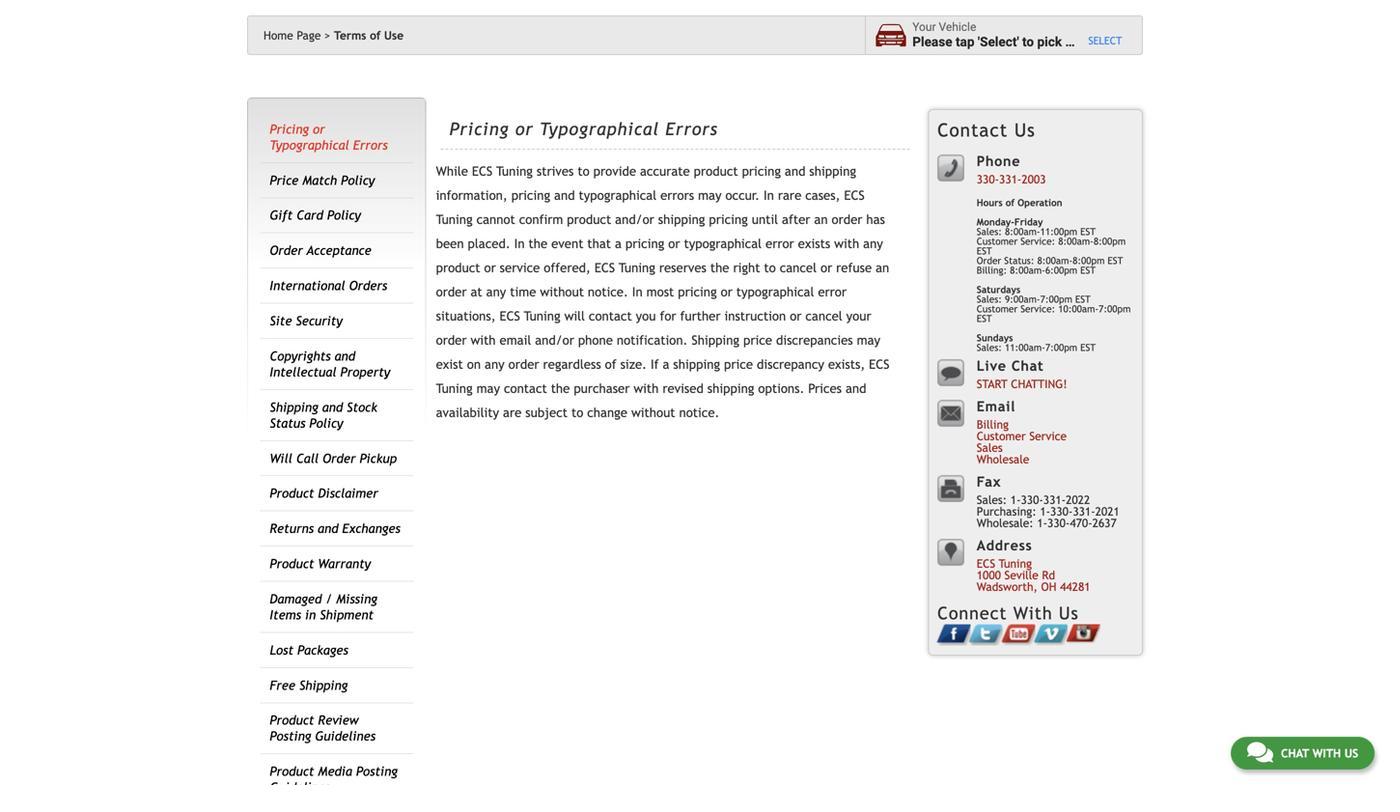 Task type: describe. For each thing, give the bounding box(es) containing it.
address ecs tuning 1000 seville rd wadsworth, oh 44281
[[977, 537, 1091, 593]]

1 horizontal spatial the
[[551, 381, 570, 396]]

330- down 2022
[[1048, 516, 1070, 529]]

product review posting guidelines
[[270, 713, 376, 744]]

at
[[471, 284, 482, 299]]

while
[[436, 164, 468, 179]]

orders
[[349, 278, 387, 293]]

most
[[647, 284, 674, 299]]

home
[[264, 29, 293, 42]]

typographical inside "pricing or typographical errors"
[[270, 138, 349, 152]]

331- inside phone 330-331-2003
[[999, 172, 1022, 186]]

acceptance
[[307, 243, 371, 258]]

0 vertical spatial typographical
[[579, 188, 657, 203]]

order down email
[[509, 357, 539, 372]]

product for product review posting guidelines
[[270, 713, 314, 728]]

1 vertical spatial and/or
[[535, 333, 574, 348]]

0 horizontal spatial pricing or typographical errors
[[270, 122, 388, 152]]

shipping down errors
[[658, 212, 705, 227]]

intellectual
[[270, 364, 337, 379]]

pricing up reserves
[[626, 236, 665, 251]]

1 horizontal spatial pricing or typographical errors
[[450, 119, 718, 139]]

cases,
[[806, 188, 841, 203]]

1 horizontal spatial in
[[632, 284, 643, 299]]

size.
[[621, 357, 647, 372]]

order inside hours of operation monday-friday sales: 8:00am-11:00pm est customer service: 8:00am-8:00pm est order status: 8:00am-8:00pm est billing: 8:00am-6:00pm est saturdays sales: 9:00am-7:00pm est customer service: 10:00am-7:00pm est sundays sales: 11:00am-7:00pm est
[[977, 255, 1002, 266]]

sales: inside fax sales: 1-330-331-2022 purchasing: 1-330-331-2021 wholesale: 1-330-470-2637
[[977, 493, 1007, 506]]

and inside "copyrights and intellectual property"
[[335, 349, 355, 363]]

free
[[270, 678, 295, 693]]

1 vertical spatial an
[[876, 260, 890, 275]]

tuning down time
[[524, 309, 561, 324]]

media
[[318, 764, 352, 779]]

chat inside chat with us link
[[1281, 746, 1310, 760]]

copyrights and intellectual property link
[[270, 349, 390, 379]]

2637
[[1093, 516, 1117, 529]]

service
[[500, 260, 540, 275]]

tuning down exist
[[436, 381, 473, 396]]

1 vertical spatial a
[[615, 236, 622, 251]]

shipping inside the shipping and stock status policy
[[270, 400, 318, 415]]

8:00am- up 9:00am-
[[1010, 265, 1046, 276]]

live chat start chatting!
[[977, 358, 1068, 390]]

and down exists,
[[846, 381, 867, 396]]

1 vertical spatial may
[[857, 333, 881, 348]]

1- left 2022
[[1040, 504, 1051, 518]]

occur.
[[726, 188, 760, 203]]

purchasing:
[[977, 504, 1037, 518]]

11:00pm
[[1041, 226, 1078, 237]]

330- inside phone 330-331-2003
[[977, 172, 1000, 186]]

1 horizontal spatial typographical
[[540, 119, 660, 139]]

exists
[[798, 236, 831, 251]]

reserves
[[659, 260, 707, 275]]

or down 'exists'
[[821, 260, 833, 275]]

discrepancies
[[776, 333, 853, 348]]

0 horizontal spatial without
[[540, 284, 584, 299]]

property
[[340, 364, 390, 379]]

stock
[[347, 400, 377, 415]]

policy inside the shipping and stock status policy
[[309, 416, 343, 431]]

lost packages
[[270, 643, 348, 657]]

shipping up cases,
[[810, 164, 857, 179]]

1 service: from the top
[[1021, 236, 1056, 247]]

policy for price match policy
[[341, 173, 375, 188]]

will
[[564, 309, 585, 324]]

1- up 'wholesale:'
[[1011, 493, 1021, 506]]

0 horizontal spatial order
[[270, 243, 303, 258]]

wholesale
[[977, 452, 1030, 466]]

with down if
[[634, 381, 659, 396]]

strives
[[537, 164, 574, 179]]

8:00am- down '11:00pm'
[[1038, 255, 1073, 266]]

sales link
[[977, 441, 1003, 454]]

2 vertical spatial shipping
[[299, 678, 348, 693]]

2 vertical spatial may
[[477, 381, 500, 396]]

customer inside email billing customer service sales wholesale
[[977, 429, 1026, 443]]

accurate
[[640, 164, 690, 179]]

ecs down that
[[595, 260, 615, 275]]

fax sales: 1-330-331-2022 purchasing: 1-330-331-2021 wholesale: 1-330-470-2637
[[977, 474, 1120, 529]]

0 vertical spatial any
[[863, 236, 883, 251]]

address
[[977, 537, 1033, 553]]

hours of operation monday-friday sales: 8:00am-11:00pm est customer service: 8:00am-8:00pm est order status: 8:00am-8:00pm est billing: 8:00am-6:00pm est saturdays sales: 9:00am-7:00pm est customer service: 10:00am-7:00pm est sundays sales: 11:00am-7:00pm est
[[977, 197, 1131, 353]]

1000
[[977, 568, 1001, 582]]

notification.
[[617, 333, 688, 348]]

provide
[[594, 164, 636, 179]]

to right strives
[[578, 164, 590, 179]]

0 horizontal spatial error
[[766, 236, 794, 251]]

posting for product media posting guidelines
[[356, 764, 398, 779]]

0 horizontal spatial an
[[814, 212, 828, 227]]

confirm
[[519, 212, 563, 227]]

product for product media posting guidelines
[[270, 764, 314, 779]]

7:00pm down the 6:00pm
[[1041, 294, 1073, 305]]

placed.
[[468, 236, 511, 251]]

0 vertical spatial contact
[[589, 309, 632, 324]]

or up "discrepancies"
[[790, 309, 802, 324]]

right
[[733, 260, 760, 275]]

shipping up revised
[[673, 357, 720, 372]]

offered,
[[544, 260, 591, 275]]

gift
[[270, 208, 293, 223]]

us for connect
[[1059, 603, 1079, 623]]

please
[[913, 34, 953, 50]]

2021
[[1096, 504, 1120, 518]]

price
[[270, 173, 299, 188]]

1 vertical spatial price
[[724, 357, 753, 372]]

will call order pickup
[[270, 451, 397, 466]]

9:00am-
[[1005, 294, 1041, 305]]

warranty
[[318, 556, 371, 571]]

errors inside "pricing or typographical errors"
[[353, 138, 388, 152]]

connect with us
[[938, 603, 1079, 623]]

8:00am- up status:
[[1005, 226, 1041, 237]]

1 vertical spatial any
[[486, 284, 506, 299]]

ecs up "information,"
[[472, 164, 493, 179]]

1 horizontal spatial and/or
[[615, 212, 655, 227]]

will
[[270, 451, 293, 466]]

2 vertical spatial any
[[485, 357, 505, 372]]

damaged / missing items in shipment
[[270, 591, 377, 622]]

pricing down occur.
[[709, 212, 748, 227]]

0 horizontal spatial contact
[[504, 381, 547, 396]]

or down placed.
[[484, 260, 496, 275]]

guidelines for review
[[315, 729, 376, 744]]

shipping right revised
[[708, 381, 755, 396]]

1 customer from the top
[[977, 236, 1018, 247]]

policy for gift card policy
[[327, 208, 361, 223]]

posting for product review posting guidelines
[[270, 729, 311, 744]]

start chatting! link
[[977, 377, 1068, 390]]

pricing up confirm
[[511, 188, 551, 203]]

seville
[[1005, 568, 1039, 582]]

items
[[270, 607, 301, 622]]

returns and exchanges
[[270, 521, 401, 536]]

'select'
[[978, 34, 1019, 50]]

order up exist
[[436, 333, 467, 348]]

1 horizontal spatial errors
[[666, 119, 718, 139]]

2022
[[1066, 493, 1090, 506]]

shipping and stock status policy link
[[270, 400, 377, 431]]

vehicle
[[1076, 34, 1118, 50]]

phone
[[578, 333, 613, 348]]

0 vertical spatial price
[[744, 333, 773, 348]]

tuning up been
[[436, 212, 473, 227]]

lost packages link
[[270, 643, 348, 657]]

hours
[[977, 197, 1003, 208]]

while ecs tuning strives to provide accurate product pricing and shipping information, pricing and typographical errors may occur. in rare cases, ecs tuning cannot confirm product and/or shipping pricing until after an order has been placed. in the event that a pricing or typographical error exists with any product or service offered, ecs tuning reserves the right to cancel or refuse an order at any time without notice. in most pricing or typographical error situations, ecs tuning will contact you for further instruction or cancel your order with email and/or phone notification. shipping price discrepancies may exist on any order regardless of size. if a shipping price discrepancy exists, ecs tuning may contact the purchaser with revised shipping options. prices and availability are subject to change without notice.
[[436, 164, 890, 420]]

with up refuse
[[834, 236, 860, 251]]

instruction
[[725, 309, 786, 324]]

product warranty
[[270, 556, 371, 571]]

ecs right exists,
[[869, 357, 890, 372]]

use
[[384, 29, 404, 42]]

8:00am- up the 6:00pm
[[1059, 236, 1094, 247]]

cannot
[[477, 212, 515, 227]]

international orders
[[270, 278, 387, 293]]

damaged
[[270, 591, 322, 606]]

2 vertical spatial product
[[436, 260, 480, 275]]

with up on
[[471, 333, 496, 348]]

service
[[1030, 429, 1067, 443]]

discrepancy
[[757, 357, 825, 372]]

until
[[752, 212, 778, 227]]

event
[[552, 236, 584, 251]]

7:00pm down 10:00am-
[[1046, 342, 1078, 353]]

44281
[[1060, 580, 1091, 593]]

select link
[[1089, 35, 1122, 48]]

7:00pm right 9:00am-
[[1099, 303, 1131, 314]]

product for product disclaimer
[[270, 486, 314, 501]]

missing
[[336, 591, 377, 606]]

contact
[[938, 119, 1008, 140]]

change
[[587, 405, 628, 420]]

to inside your vehicle please tap 'select' to pick a vehicle
[[1023, 34, 1034, 50]]

1 horizontal spatial notice.
[[679, 405, 720, 420]]

tuning up most at the left top of the page
[[619, 260, 656, 275]]

to left change
[[572, 405, 584, 420]]

chatting!
[[1011, 377, 1068, 390]]



Task type: vqa. For each thing, say whether or not it's contained in the screenshot.
Careers
no



Task type: locate. For each thing, give the bounding box(es) containing it.
policy right match
[[341, 173, 375, 188]]

errors
[[661, 188, 694, 203]]

2 vertical spatial a
[[663, 357, 670, 372]]

service: left 10:00am-
[[1021, 303, 1056, 314]]

0 horizontal spatial errors
[[353, 138, 388, 152]]

pickup
[[360, 451, 397, 466]]

or up confirm
[[515, 119, 534, 139]]

us down 44281
[[1059, 603, 1079, 623]]

review
[[318, 713, 359, 728]]

3 sales: from the top
[[977, 342, 1002, 353]]

shipping and stock status policy
[[270, 400, 377, 431]]

sales: down billing:
[[977, 294, 1002, 305]]

2 horizontal spatial may
[[857, 333, 881, 348]]

pricing or typographical errors link
[[270, 122, 388, 152]]

2 product from the top
[[270, 556, 314, 571]]

any down has
[[863, 236, 883, 251]]

1 horizontal spatial contact
[[589, 309, 632, 324]]

product inside product media posting guidelines
[[270, 764, 314, 779]]

typographical down provide
[[579, 188, 657, 203]]

of left size.
[[605, 357, 617, 372]]

1 horizontal spatial 331-
[[1044, 493, 1066, 506]]

service: down friday
[[1021, 236, 1056, 247]]

0 horizontal spatial 331-
[[999, 172, 1022, 186]]

/
[[326, 591, 332, 606]]

product for product warranty
[[270, 556, 314, 571]]

2 customer from the top
[[977, 303, 1018, 314]]

2 vertical spatial us
[[1345, 746, 1359, 760]]

price match policy link
[[270, 173, 375, 188]]

1 horizontal spatial order
[[323, 451, 356, 466]]

or up the instruction
[[721, 284, 733, 299]]

product up returns
[[270, 486, 314, 501]]

international
[[270, 278, 345, 293]]

0 horizontal spatial notice.
[[588, 284, 628, 299]]

us for chat
[[1345, 746, 1359, 760]]

connect
[[938, 603, 1008, 623]]

1 vertical spatial typographical
[[684, 236, 762, 251]]

2 vertical spatial of
[[605, 357, 617, 372]]

that
[[588, 236, 611, 251]]

0 vertical spatial chat
[[1012, 358, 1044, 374]]

tuning
[[496, 164, 533, 179], [436, 212, 473, 227], [619, 260, 656, 275], [524, 309, 561, 324], [436, 381, 473, 396], [999, 557, 1032, 570]]

2 horizontal spatial product
[[694, 164, 738, 179]]

0 vertical spatial policy
[[341, 173, 375, 188]]

1 horizontal spatial without
[[631, 405, 676, 420]]

0 horizontal spatial pricing
[[270, 122, 309, 137]]

chat inside live chat start chatting!
[[1012, 358, 1044, 374]]

ecs right cases,
[[844, 188, 865, 203]]

order left has
[[832, 212, 863, 227]]

us right comments icon
[[1345, 746, 1359, 760]]

gift card policy
[[270, 208, 361, 223]]

0 vertical spatial posting
[[270, 729, 311, 744]]

prices
[[809, 381, 842, 396]]

1 vertical spatial product
[[567, 212, 611, 227]]

tuning inside address ecs tuning 1000 seville rd wadsworth, oh 44281
[[999, 557, 1032, 570]]

0 vertical spatial shipping
[[692, 333, 740, 348]]

1 horizontal spatial may
[[698, 188, 722, 203]]

and up property at left
[[335, 349, 355, 363]]

1 sales: from the top
[[977, 226, 1002, 237]]

2 horizontal spatial of
[[1006, 197, 1015, 208]]

posting inside product review posting guidelines
[[270, 729, 311, 744]]

0 vertical spatial and/or
[[615, 212, 655, 227]]

error down until
[[766, 236, 794, 251]]

pricing inside "pricing or typographical errors"
[[270, 122, 309, 137]]

product up that
[[567, 212, 611, 227]]

fax
[[977, 474, 1002, 490]]

after
[[782, 212, 811, 227]]

policy
[[341, 173, 375, 188], [327, 208, 361, 223], [309, 416, 343, 431]]

1 product from the top
[[270, 486, 314, 501]]

copyrights
[[270, 349, 331, 363]]

are
[[503, 405, 522, 420]]

470-
[[1070, 516, 1093, 529]]

rare
[[778, 188, 802, 203]]

shipping inside the while ecs tuning strives to provide accurate product pricing and shipping information, pricing and typographical errors may occur. in rare cases, ecs tuning cannot confirm product and/or shipping pricing until after an order has been placed. in the event that a pricing or typographical error exists with any product or service offered, ecs tuning reserves the right to cancel or refuse an order at any time without notice. in most pricing or typographical error situations, ecs tuning will contact you for further instruction or cancel your order with email and/or phone notification. shipping price discrepancies may exist on any order regardless of size. if a shipping price discrepancy exists, ecs tuning may contact the purchaser with revised shipping options. prices and availability are subject to change without notice.
[[692, 333, 740, 348]]

guidelines for media
[[270, 780, 330, 785]]

contact
[[589, 309, 632, 324], [504, 381, 547, 396]]

0 horizontal spatial us
[[1015, 119, 1036, 140]]

sales: down "hours"
[[977, 226, 1002, 237]]

with right comments icon
[[1313, 746, 1341, 760]]

posting inside product media posting guidelines
[[356, 764, 398, 779]]

2 service: from the top
[[1021, 303, 1056, 314]]

returns and exchanges link
[[270, 521, 401, 536]]

notice.
[[588, 284, 628, 299], [679, 405, 720, 420]]

without
[[540, 284, 584, 299], [631, 405, 676, 420]]

any
[[863, 236, 883, 251], [486, 284, 506, 299], [485, 357, 505, 372]]

product up occur.
[[694, 164, 738, 179]]

shipping up status
[[270, 400, 318, 415]]

0 vertical spatial may
[[698, 188, 722, 203]]

phone
[[977, 153, 1021, 169]]

sales:
[[977, 226, 1002, 237], [977, 294, 1002, 305], [977, 342, 1002, 353], [977, 493, 1007, 506]]

and up rare
[[785, 164, 806, 179]]

and down product disclaimer
[[318, 521, 339, 536]]

1 vertical spatial posting
[[356, 764, 398, 779]]

product media posting guidelines link
[[270, 764, 398, 785]]

exist
[[436, 357, 463, 372]]

order right call
[[323, 451, 356, 466]]

lost
[[270, 643, 294, 657]]

policy right card
[[327, 208, 361, 223]]

tuning down address
[[999, 557, 1032, 570]]

damaged / missing items in shipment link
[[270, 591, 377, 622]]

typographical up match
[[270, 138, 349, 152]]

pricing or typographical errors up strives
[[450, 119, 718, 139]]

4 product from the top
[[270, 764, 314, 779]]

guidelines inside product review posting guidelines
[[315, 729, 376, 744]]

shipping down packages
[[299, 678, 348, 693]]

0 horizontal spatial chat
[[1012, 358, 1044, 374]]

ecs
[[472, 164, 493, 179], [844, 188, 865, 203], [595, 260, 615, 275], [500, 309, 520, 324], [869, 357, 890, 372], [977, 557, 996, 570]]

email
[[500, 333, 531, 348]]

0 horizontal spatial the
[[529, 236, 548, 251]]

and down strives
[[554, 188, 575, 203]]

of for terms
[[370, 29, 381, 42]]

cancel up "discrepancies"
[[806, 309, 843, 324]]

vehicle
[[939, 20, 977, 34]]

in left most at the left top of the page
[[632, 284, 643, 299]]

2 horizontal spatial us
[[1345, 746, 1359, 760]]

6:00pm
[[1046, 265, 1078, 276]]

exchanges
[[342, 521, 401, 536]]

errors up price match policy link
[[353, 138, 388, 152]]

1 vertical spatial error
[[818, 284, 847, 299]]

billing:
[[977, 265, 1007, 276]]

1 vertical spatial notice.
[[679, 405, 720, 420]]

1 vertical spatial without
[[631, 405, 676, 420]]

330- left 2637
[[1051, 504, 1073, 518]]

1 vertical spatial guidelines
[[270, 780, 330, 785]]

2 horizontal spatial 331-
[[1073, 504, 1096, 518]]

notice. down revised
[[679, 405, 720, 420]]

regardless
[[543, 357, 601, 372]]

and
[[785, 164, 806, 179], [554, 188, 575, 203], [335, 349, 355, 363], [846, 381, 867, 396], [322, 400, 343, 415], [318, 521, 339, 536]]

chat right comments icon
[[1281, 746, 1310, 760]]

4 sales: from the top
[[977, 493, 1007, 506]]

shipping down further
[[692, 333, 740, 348]]

0 vertical spatial us
[[1015, 119, 1036, 140]]

1 horizontal spatial of
[[605, 357, 617, 372]]

information,
[[436, 188, 508, 203]]

3 product from the top
[[270, 713, 314, 728]]

or inside "pricing or typographical errors"
[[313, 122, 325, 137]]

2 vertical spatial policy
[[309, 416, 343, 431]]

1 horizontal spatial us
[[1059, 603, 1079, 623]]

0 vertical spatial error
[[766, 236, 794, 251]]

0 horizontal spatial may
[[477, 381, 500, 396]]

330- up 'wholesale:'
[[1021, 493, 1044, 506]]

0 vertical spatial cancel
[[780, 260, 817, 275]]

2 vertical spatial the
[[551, 381, 570, 396]]

1 horizontal spatial error
[[818, 284, 847, 299]]

2 sales: from the top
[[977, 294, 1002, 305]]

a inside your vehicle please tap 'select' to pick a vehicle
[[1066, 34, 1073, 50]]

8:00pm
[[1094, 236, 1126, 247], [1073, 255, 1105, 266]]

sales: up live
[[977, 342, 1002, 353]]

an down cases,
[[814, 212, 828, 227]]

1 vertical spatial of
[[1006, 197, 1015, 208]]

wadsworth,
[[977, 580, 1038, 593]]

to left pick
[[1023, 34, 1034, 50]]

1 horizontal spatial product
[[567, 212, 611, 227]]

0 vertical spatial guidelines
[[315, 729, 376, 744]]

subject
[[526, 405, 568, 420]]

ecs down address
[[977, 557, 996, 570]]

typographical
[[579, 188, 657, 203], [684, 236, 762, 251], [737, 284, 814, 299]]

0 horizontal spatial product
[[436, 260, 480, 275]]

tuning left strives
[[496, 164, 533, 179]]

an right refuse
[[876, 260, 890, 275]]

home page
[[264, 29, 321, 42]]

product disclaimer
[[270, 486, 378, 501]]

has
[[867, 212, 885, 227]]

1 vertical spatial in
[[514, 236, 525, 251]]

us up phone on the top of page
[[1015, 119, 1036, 140]]

without down revised
[[631, 405, 676, 420]]

1 horizontal spatial chat
[[1281, 746, 1310, 760]]

product inside product review posting guidelines
[[270, 713, 314, 728]]

of inside the while ecs tuning strives to provide accurate product pricing and shipping information, pricing and typographical errors may occur. in rare cases, ecs tuning cannot confirm product and/or shipping pricing until after an order has been placed. in the event that a pricing or typographical error exists with any product or service offered, ecs tuning reserves the right to cancel or refuse an order at any time without notice. in most pricing or typographical error situations, ecs tuning will contact you for further instruction or cancel your order with email and/or phone notification. shipping price discrepancies may exist on any order regardless of size. if a shipping price discrepancy exists, ecs tuning may contact the purchaser with revised shipping options. prices and availability are subject to change without notice.
[[605, 357, 617, 372]]

0 horizontal spatial of
[[370, 29, 381, 42]]

330-
[[977, 172, 1000, 186], [1021, 493, 1044, 506], [1051, 504, 1073, 518], [1048, 516, 1070, 529]]

2 horizontal spatial order
[[977, 255, 1002, 266]]

1 horizontal spatial pricing
[[450, 119, 509, 139]]

if
[[651, 357, 659, 372]]

cancel down 'exists'
[[780, 260, 817, 275]]

0 vertical spatial without
[[540, 284, 584, 299]]

1 vertical spatial service:
[[1021, 303, 1056, 314]]

8:00am-
[[1005, 226, 1041, 237], [1059, 236, 1094, 247], [1038, 255, 1073, 266], [1010, 265, 1046, 276]]

order down gift
[[270, 243, 303, 258]]

pricing up occur.
[[742, 164, 781, 179]]

with
[[834, 236, 860, 251], [471, 333, 496, 348], [634, 381, 659, 396], [1313, 746, 1341, 760]]

options.
[[758, 381, 805, 396]]

1 vertical spatial 8:00pm
[[1073, 255, 1105, 266]]

of for hours
[[1006, 197, 1015, 208]]

and/or down provide
[[615, 212, 655, 227]]

exists,
[[828, 357, 865, 372]]

0 horizontal spatial in
[[514, 236, 525, 251]]

and inside the shipping and stock status policy
[[322, 400, 343, 415]]

order left status:
[[977, 255, 1002, 266]]

1- right 'wholesale:'
[[1037, 516, 1048, 529]]

contact up "are"
[[504, 381, 547, 396]]

copyrights and intellectual property
[[270, 349, 390, 379]]

contact up phone
[[589, 309, 632, 324]]

0 vertical spatial in
[[764, 188, 774, 203]]

refuse
[[836, 260, 872, 275]]

posting down "free"
[[270, 729, 311, 744]]

pricing up further
[[678, 284, 717, 299]]

your
[[913, 20, 936, 34]]

of
[[370, 29, 381, 42], [1006, 197, 1015, 208], [605, 357, 617, 372]]

the down regardless
[[551, 381, 570, 396]]

order left at
[[436, 284, 467, 299]]

comments image
[[1248, 741, 1274, 764]]

and left stock
[[322, 400, 343, 415]]

site
[[270, 313, 292, 328]]

0 vertical spatial customer
[[977, 236, 1018, 247]]

typographical up provide
[[540, 119, 660, 139]]

to right "right"
[[764, 260, 776, 275]]

guidelines
[[315, 729, 376, 744], [270, 780, 330, 785]]

est
[[1081, 226, 1096, 237], [977, 245, 992, 256], [1108, 255, 1123, 266], [1081, 265, 1096, 276], [1076, 294, 1091, 305], [977, 313, 992, 324], [1081, 342, 1096, 353]]

product left the media at left bottom
[[270, 764, 314, 779]]

tap
[[956, 34, 975, 50]]

1 horizontal spatial an
[[876, 260, 890, 275]]

0 vertical spatial 8:00pm
[[1094, 236, 1126, 247]]

availability
[[436, 405, 499, 420]]

1 horizontal spatial a
[[663, 357, 670, 372]]

0 vertical spatial product
[[694, 164, 738, 179]]

330- down phone on the top of page
[[977, 172, 1000, 186]]

pricing or typographical errors
[[450, 119, 718, 139], [270, 122, 388, 152]]

1 vertical spatial shipping
[[270, 400, 318, 415]]

of inside hours of operation monday-friday sales: 8:00am-11:00pm est customer service: 8:00am-8:00pm est order status: 8:00am-8:00pm est billing: 8:00am-6:00pm est saturdays sales: 9:00am-7:00pm est customer service: 10:00am-7:00pm est sundays sales: 11:00am-7:00pm est
[[1006, 197, 1015, 208]]

0 vertical spatial of
[[370, 29, 381, 42]]

a right that
[[615, 236, 622, 251]]

pricing up price
[[270, 122, 309, 137]]

free shipping
[[270, 678, 348, 693]]

sales
[[977, 441, 1003, 454]]

product down "free"
[[270, 713, 314, 728]]

pricing or typographical errors up price match policy link
[[270, 122, 388, 152]]

0 vertical spatial a
[[1066, 34, 1073, 50]]

a
[[1066, 34, 1073, 50], [615, 236, 622, 251], [663, 357, 670, 372]]

disclaimer
[[318, 486, 378, 501]]

and/or up regardless
[[535, 333, 574, 348]]

2 vertical spatial typographical
[[737, 284, 814, 299]]

may right errors
[[698, 188, 722, 203]]

3 customer from the top
[[977, 429, 1026, 443]]

1 horizontal spatial posting
[[356, 764, 398, 779]]

2 horizontal spatial in
[[764, 188, 774, 203]]

contact us
[[938, 119, 1036, 140]]

2 horizontal spatial the
[[711, 260, 730, 275]]

the down confirm
[[529, 236, 548, 251]]

may down on
[[477, 381, 500, 396]]

operation
[[1018, 197, 1063, 208]]

oh
[[1041, 580, 1057, 593]]

status:
[[1005, 255, 1035, 266]]

ecs up email
[[500, 309, 520, 324]]

1 vertical spatial chat
[[1281, 746, 1310, 760]]

8:00pm down '11:00pm'
[[1073, 255, 1105, 266]]

0 vertical spatial service:
[[1021, 236, 1056, 247]]

billing
[[977, 417, 1009, 431]]

1 vertical spatial policy
[[327, 208, 361, 223]]

0 vertical spatial the
[[529, 236, 548, 251]]

0 vertical spatial an
[[814, 212, 828, 227]]

may down your
[[857, 333, 881, 348]]

1 vertical spatial cancel
[[806, 309, 843, 324]]

ecs inside address ecs tuning 1000 seville rd wadsworth, oh 44281
[[977, 557, 996, 570]]

in up service
[[514, 236, 525, 251]]

0 vertical spatial notice.
[[588, 284, 628, 299]]

order acceptance link
[[270, 243, 371, 258]]

of left use
[[370, 29, 381, 42]]

2 vertical spatial in
[[632, 284, 643, 299]]

0 horizontal spatial typographical
[[270, 138, 349, 152]]

or up reserves
[[669, 236, 680, 251]]

for
[[660, 309, 676, 324]]

10:00am-
[[1059, 303, 1099, 314]]

guidelines inside product media posting guidelines
[[270, 780, 330, 785]]

with
[[1014, 603, 1053, 623]]

guidelines down review
[[315, 729, 376, 744]]

1 vertical spatial us
[[1059, 603, 1079, 623]]

1 vertical spatial the
[[711, 260, 730, 275]]



